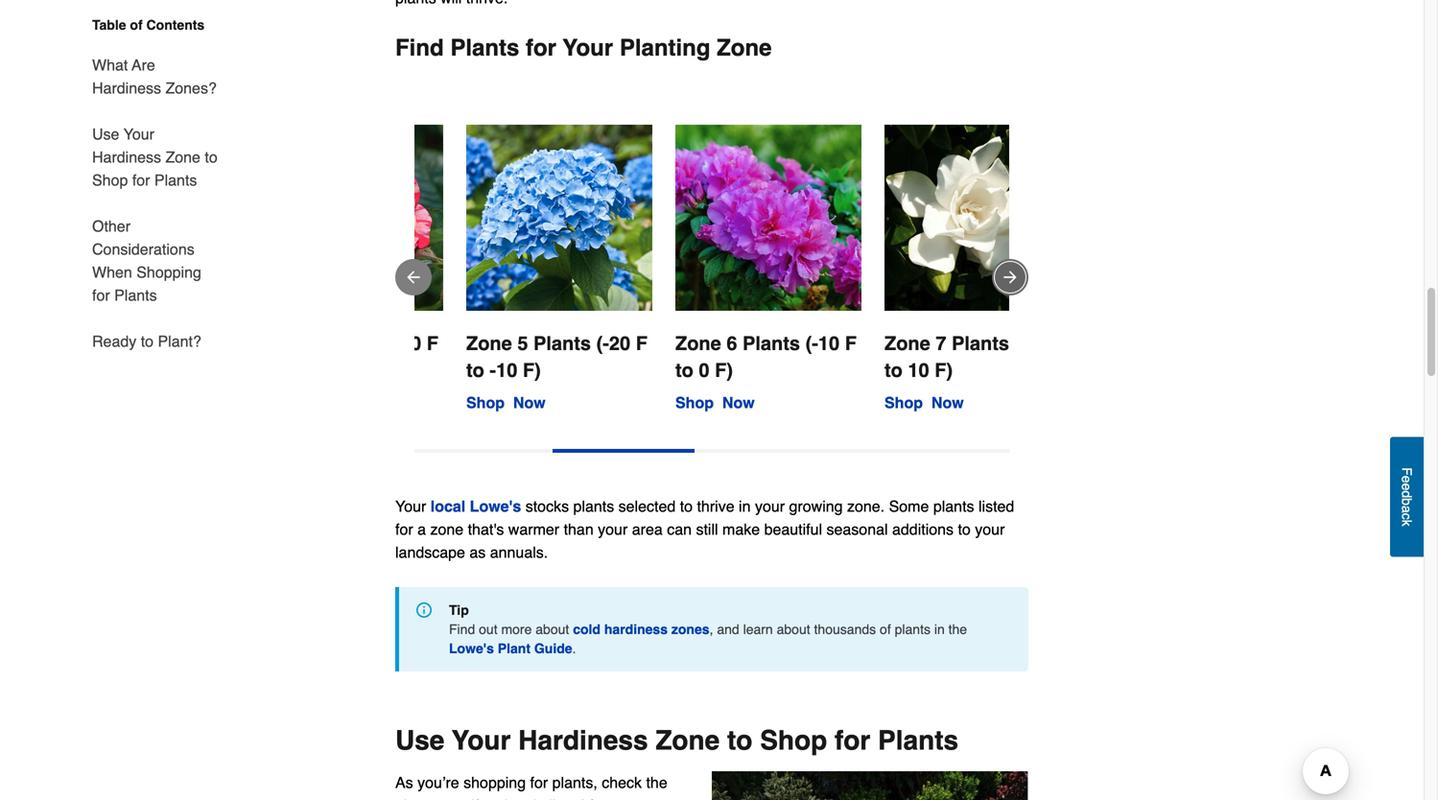 Task type: describe. For each thing, give the bounding box(es) containing it.
now for f)
[[723, 394, 755, 412]]

30
[[400, 333, 422, 355]]

now for 10
[[513, 394, 546, 412]]

can
[[667, 521, 692, 538]]

warmer
[[509, 521, 560, 538]]

guide
[[535, 641, 573, 656]]

zone.
[[848, 498, 885, 515]]

plant
[[498, 641, 531, 656]]

f) inside the zone 6 plants (-10 f to 0 f)
[[715, 359, 733, 381]]

lowe's inside tip find out more about cold hardiness zones , and learn about thousands of plants in the lowe's plant guide .
[[449, 641, 494, 656]]

a garden bed with lemon sedum and blossoms of pink armeria and purple salvia. image
[[712, 772, 1029, 801]]

in inside tip find out more about cold hardiness zones , and learn about thousands of plants in the lowe's plant guide .
[[935, 622, 945, 637]]

what are hardiness zones?
[[92, 56, 217, 97]]

out
[[479, 622, 498, 637]]

tip find out more about cold hardiness zones , and learn about thousands of plants in the lowe's plant guide .
[[449, 603, 968, 656]]

hardiness for the use your hardiness zone to shop for plants "link"
[[92, 148, 161, 166]]

zones
[[672, 622, 710, 637]]

zone inside zone 5 plants (-20 f to -10 f)
[[467, 333, 512, 355]]

a inside stocks plants selected to thrive in your growing zone. some plants listed for a zone that's warmer than your area can still make beautiful seasonal additions to your landscape as annuals.
[[418, 521, 426, 538]]

f inside button
[[1400, 468, 1415, 476]]

10 inside the zone 6 plants (-10 f to 0 f)
[[819, 333, 840, 355]]

listed inside as you're shopping for plants, check the plant tags. if a plant is listed for
[[549, 797, 585, 801]]

zone inside use your hardiness zone to shop for plants
[[166, 148, 201, 166]]

what
[[92, 56, 128, 74]]

when
[[92, 264, 132, 281]]

than
[[564, 521, 594, 538]]

stocks
[[526, 498, 569, 515]]

cold
[[573, 622, 601, 637]]

f e e d b a c k button
[[1391, 437, 1425, 557]]

thrive
[[697, 498, 735, 515]]

the inside as you're shopping for plants, check the plant tags. if a plant is listed for
[[646, 774, 668, 792]]

10 inside zone 7 plants (0 f to 10 f)
[[909, 359, 930, 381]]

f) inside the zone 4 plants (-30 f to -20 f)
[[314, 359, 332, 381]]

0 horizontal spatial of
[[130, 17, 143, 33]]

a inside as you're shopping for plants, check the plant tags. if a plant is listed for
[[483, 797, 492, 801]]

find plants for your planting zone
[[395, 35, 772, 61]]

find inside tip find out more about cold hardiness zones , and learn about thousands of plants in the lowe's plant guide .
[[449, 622, 475, 637]]

what are hardiness zones? link
[[92, 42, 221, 111]]

zone 4 plants (-30 f to -20 f)
[[257, 333, 439, 381]]

to inside use your hardiness zone to shop for plants
[[205, 148, 218, 166]]

zones?
[[166, 79, 217, 97]]

stocks plants selected to thrive in your growing zone. some plants listed for a zone that's warmer than your area can still make beautiful seasonal additions to your landscape as annuals.
[[395, 498, 1015, 561]]

use your hardiness zone to shop for plants inside "link"
[[92, 125, 218, 189]]

plants inside zone 7 plants (0 f to 10 f)
[[952, 333, 1010, 355]]

2 horizontal spatial your
[[976, 521, 1005, 538]]

other
[[92, 217, 131, 235]]

considerations
[[92, 240, 195, 258]]

0 horizontal spatial your
[[598, 521, 628, 538]]

the inside tip find out more about cold hardiness zones , and learn about thousands of plants in the lowe's plant guide .
[[949, 622, 968, 637]]

1 horizontal spatial shop
[[760, 726, 828, 756]]

your local lowe's
[[395, 498, 522, 515]]

plants inside other considerations when shopping for plants
[[114, 287, 157, 304]]

and
[[717, 622, 740, 637]]

as
[[470, 544, 486, 561]]

to inside the zone 6 plants (-10 f to 0 f)
[[676, 359, 694, 381]]

shopping
[[137, 264, 201, 281]]

f for zone 4 plants (-30 f to -20 f)
[[427, 333, 439, 355]]

2 about from the left
[[777, 622, 811, 637]]

plant?
[[158, 333, 201, 350]]

growing
[[790, 498, 843, 515]]

as you're shopping for plants, check the plant tags. if a plant is listed for 
[[395, 774, 689, 801]]

2 e from the top
[[1400, 483, 1415, 491]]

(- for 20
[[597, 333, 609, 355]]

- for 10
[[490, 359, 496, 381]]

(- for 30
[[387, 333, 400, 355]]

(0
[[1015, 333, 1032, 355]]

other considerations when shopping for plants
[[92, 217, 201, 304]]

planting
[[620, 35, 711, 61]]

use your hardiness zone to shop for plants link
[[92, 111, 221, 204]]

ready
[[92, 333, 137, 350]]

lowe's plant guide link
[[449, 641, 573, 656]]

that's
[[468, 521, 504, 538]]

3 now from the left
[[932, 394, 964, 412]]

1 e from the top
[[1400, 476, 1415, 483]]

learn
[[744, 622, 773, 637]]

info image
[[417, 603, 432, 618]]

to inside zone 5 plants (-20 f to -10 f)
[[467, 359, 485, 381]]

zone inside the zone 6 plants (-10 f to 0 f)
[[676, 333, 722, 355]]

arrow right image
[[1001, 268, 1020, 287]]

a inside button
[[1400, 506, 1415, 513]]

listed inside stocks plants selected to thrive in your growing zone. some plants listed for a zone that's warmer than your area can still make beautiful seasonal additions to your landscape as annuals.
[[979, 498, 1015, 515]]

local lowe's link
[[431, 498, 522, 515]]

more
[[502, 622, 532, 637]]

5
[[518, 333, 528, 355]]

a close-up of purple azalea blooms. image
[[676, 125, 862, 311]]

b
[[1400, 498, 1415, 506]]

to inside the zone 4 plants (-30 f to -20 f)
[[257, 359, 275, 381]]

you're
[[418, 774, 460, 792]]

a close-up of a red and orange floribunda rose. image
[[257, 125, 443, 311]]

thousands
[[815, 622, 877, 637]]

20 inside zone 5 plants (-20 f to -10 f)
[[609, 333, 631, 355]]

hardiness
[[605, 622, 668, 637]]

6
[[727, 333, 738, 355]]

are
[[132, 56, 155, 74]]

some
[[889, 498, 930, 515]]

annuals.
[[490, 544, 548, 561]]

zone
[[430, 521, 464, 538]]



Task type: locate. For each thing, give the bounding box(es) containing it.
0 vertical spatial in
[[739, 498, 751, 515]]

now down zone 7 plants (0 f to 10 f)
[[932, 394, 964, 412]]

f for zone 5 plants (-20 f to -10 f)
[[636, 333, 648, 355]]

1 horizontal spatial listed
[[979, 498, 1015, 515]]

shop up a garden bed with lemon sedum and blossoms of pink armeria and purple salvia. image
[[760, 726, 828, 756]]

(- right 4
[[387, 333, 400, 355]]

shop  now
[[467, 394, 546, 412], [676, 394, 755, 412], [885, 394, 964, 412]]

about right learn
[[777, 622, 811, 637]]

(- right 6 at right top
[[806, 333, 819, 355]]

3 shop  now link from the left
[[885, 394, 964, 412]]

1 horizontal spatial 10
[[819, 333, 840, 355]]

0 horizontal spatial plant
[[395, 797, 429, 801]]

2 plant from the left
[[496, 797, 530, 801]]

2 - from the left
[[490, 359, 496, 381]]

(- inside the zone 4 plants (-30 f to -20 f)
[[387, 333, 400, 355]]

zone 6 plants (-10 f to 0 f)
[[676, 333, 857, 381]]

e up b
[[1400, 483, 1415, 491]]

2 horizontal spatial 10
[[909, 359, 930, 381]]

0 vertical spatial of
[[130, 17, 143, 33]]

for inside use your hardiness zone to shop for plants
[[132, 171, 150, 189]]

0 horizontal spatial a
[[418, 521, 426, 538]]

plants up additions
[[934, 498, 975, 515]]

shop  now link for f)
[[676, 394, 755, 412]]

a close-up of a white gardenia bloom. image
[[885, 125, 1071, 311]]

lowe's down out
[[449, 641, 494, 656]]

check
[[602, 774, 642, 792]]

plants inside zone 5 plants (-20 f to -10 f)
[[534, 333, 591, 355]]

f right (0
[[1038, 333, 1049, 355]]

f inside the zone 6 plants (-10 f to 0 f)
[[845, 333, 857, 355]]

use your hardiness zone to shop for plants down zones?
[[92, 125, 218, 189]]

hardiness inside use your hardiness zone to shop for plants
[[92, 148, 161, 166]]

1 horizontal spatial now
[[723, 394, 755, 412]]

if
[[471, 797, 479, 801]]

shop  now link down 7
[[885, 394, 964, 412]]

tags.
[[433, 797, 466, 801]]

0 horizontal spatial 20
[[287, 359, 308, 381]]

0 horizontal spatial now
[[513, 394, 546, 412]]

your left local
[[395, 498, 427, 515]]

plants inside the zone 4 plants (-30 f to -20 f)
[[324, 333, 382, 355]]

1 horizontal spatial the
[[949, 622, 968, 637]]

1 horizontal spatial -
[[490, 359, 496, 381]]

0 vertical spatial hardiness
[[92, 79, 161, 97]]

0 horizontal spatial -
[[281, 359, 287, 381]]

1 vertical spatial a
[[418, 521, 426, 538]]

plant down shopping
[[496, 797, 530, 801]]

shop  now for f)
[[676, 394, 755, 412]]

of right table
[[130, 17, 143, 33]]

f e e d b a c k
[[1400, 468, 1415, 527]]

1 about from the left
[[536, 622, 570, 637]]

additions
[[893, 521, 954, 538]]

1 horizontal spatial of
[[880, 622, 892, 637]]

f) down 5
[[523, 359, 541, 381]]

0 vertical spatial listed
[[979, 498, 1015, 515]]

seasonal
[[827, 521, 888, 538]]

plant down as
[[395, 797, 429, 801]]

ready to plant? link
[[92, 319, 201, 353]]

1 - from the left
[[281, 359, 287, 381]]

in up make
[[739, 498, 751, 515]]

plants inside the zone 6 plants (-10 f to 0 f)
[[743, 333, 801, 355]]

f) right the 0
[[715, 359, 733, 381]]

2 vertical spatial hardiness
[[519, 726, 648, 756]]

3 (- from the left
[[806, 333, 819, 355]]

shopping
[[464, 774, 526, 792]]

f inside zone 7 plants (0 f to 10 f)
[[1038, 333, 1049, 355]]

1 now from the left
[[513, 394, 546, 412]]

plants
[[574, 498, 615, 515], [934, 498, 975, 515], [895, 622, 931, 637]]

of inside tip find out more about cold hardiness zones , and learn about thousands of plants in the lowe's plant guide .
[[880, 622, 892, 637]]

(- for 10
[[806, 333, 819, 355]]

shop  now link for 10
[[467, 394, 546, 412]]

1 horizontal spatial plant
[[496, 797, 530, 801]]

1 vertical spatial find
[[449, 622, 475, 637]]

1 vertical spatial the
[[646, 774, 668, 792]]

a up the k
[[1400, 506, 1415, 513]]

hardiness up other
[[92, 148, 161, 166]]

0 horizontal spatial shop  now
[[467, 394, 546, 412]]

k
[[1400, 520, 1415, 527]]

your inside "link"
[[124, 125, 154, 143]]

0 horizontal spatial plants
[[574, 498, 615, 515]]

0 horizontal spatial about
[[536, 622, 570, 637]]

1 horizontal spatial find
[[449, 622, 475, 637]]

a up landscape
[[418, 521, 426, 538]]

.
[[573, 641, 576, 656]]

0 horizontal spatial in
[[739, 498, 751, 515]]

1 horizontal spatial plants
[[895, 622, 931, 637]]

shop  now link down 5
[[467, 394, 546, 412]]

0 horizontal spatial (-
[[387, 333, 400, 355]]

to inside zone 7 plants (0 f to 10 f)
[[885, 359, 903, 381]]

cold hardiness zones link
[[573, 622, 710, 637]]

zone 5 plants (-20 f to -10 f)
[[467, 333, 648, 381]]

0 vertical spatial lowe's
[[470, 498, 522, 515]]

2 horizontal spatial shop  now link
[[885, 394, 964, 412]]

table of contents element
[[77, 15, 221, 353]]

of right thousands
[[880, 622, 892, 637]]

f for zone 6 plants (-10 f to 0 f)
[[845, 333, 857, 355]]

your left planting
[[563, 35, 614, 61]]

1 horizontal spatial in
[[935, 622, 945, 637]]

f) down 4
[[314, 359, 332, 381]]

- inside zone 5 plants (-20 f to -10 f)
[[490, 359, 496, 381]]

of
[[130, 17, 143, 33], [880, 622, 892, 637]]

hardiness for what are hardiness zones? link
[[92, 79, 161, 97]]

shop  now down 7
[[885, 394, 964, 412]]

2 f) from the left
[[523, 359, 541, 381]]

2 horizontal spatial now
[[932, 394, 964, 412]]

zone inside zone 7 plants (0 f to 10 f)
[[885, 333, 931, 355]]

shop  now down 5
[[467, 394, 546, 412]]

contents
[[146, 17, 205, 33]]

1 vertical spatial of
[[880, 622, 892, 637]]

1 horizontal spatial use your hardiness zone to shop for plants
[[395, 726, 959, 756]]

plants right thousands
[[895, 622, 931, 637]]

as
[[395, 774, 413, 792]]

1 horizontal spatial your
[[755, 498, 785, 515]]

shop  now link down the 0
[[676, 394, 755, 412]]

1 plant from the left
[[395, 797, 429, 801]]

1 f) from the left
[[314, 359, 332, 381]]

1 (- from the left
[[387, 333, 400, 355]]

a close-up of a blue hydrangea bloom. image
[[467, 125, 653, 311]]

other considerations when shopping for plants link
[[92, 204, 221, 319]]

local
[[431, 498, 466, 515]]

0 vertical spatial 20
[[609, 333, 631, 355]]

3 shop  now from the left
[[885, 394, 964, 412]]

0 horizontal spatial shop
[[92, 171, 128, 189]]

hardiness
[[92, 79, 161, 97], [92, 148, 161, 166], [519, 726, 648, 756]]

table of contents
[[92, 17, 205, 33]]

arrow left image
[[404, 268, 423, 287]]

2 (- from the left
[[597, 333, 609, 355]]

1 horizontal spatial shop  now link
[[676, 394, 755, 412]]

1 horizontal spatial shop  now
[[676, 394, 755, 412]]

2 horizontal spatial a
[[1400, 506, 1415, 513]]

f) inside zone 5 plants (-20 f to -10 f)
[[523, 359, 541, 381]]

3 f) from the left
[[715, 359, 733, 381]]

is
[[534, 797, 545, 801]]

1 shop  now link from the left
[[467, 394, 546, 412]]

table
[[92, 17, 126, 33]]

1 vertical spatial in
[[935, 622, 945, 637]]

1 vertical spatial use your hardiness zone to shop for plants
[[395, 726, 959, 756]]

hardiness inside what are hardiness zones?
[[92, 79, 161, 97]]

(- right 5
[[597, 333, 609, 355]]

shop inside "link"
[[92, 171, 128, 189]]

now down the zone 6 plants (-10 f to 0 f)
[[723, 394, 755, 412]]

1 vertical spatial 20
[[287, 359, 308, 381]]

f right '30' on the top of the page
[[427, 333, 439, 355]]

- inside the zone 4 plants (-30 f to -20 f)
[[281, 359, 287, 381]]

1 horizontal spatial use
[[395, 726, 445, 756]]

2 horizontal spatial shop  now
[[885, 394, 964, 412]]

- for 20
[[281, 359, 287, 381]]

20
[[609, 333, 631, 355], [287, 359, 308, 381]]

f) down 7
[[935, 359, 953, 381]]

d
[[1400, 491, 1415, 498]]

(-
[[387, 333, 400, 355], [597, 333, 609, 355], [806, 333, 819, 355]]

for inside stocks plants selected to thrive in your growing zone. some plants listed for a zone that's warmer than your area can still make beautiful seasonal additions to your landscape as annuals.
[[395, 521, 413, 538]]

find
[[395, 35, 444, 61], [449, 622, 475, 637]]

f left 7
[[845, 333, 857, 355]]

use inside use your hardiness zone to shop for plants
[[92, 125, 119, 143]]

0 vertical spatial a
[[1400, 506, 1415, 513]]

1 vertical spatial shop
[[760, 726, 828, 756]]

0 horizontal spatial listed
[[549, 797, 585, 801]]

area
[[632, 521, 663, 538]]

1 horizontal spatial about
[[777, 622, 811, 637]]

1 horizontal spatial 20
[[609, 333, 631, 355]]

use down what
[[92, 125, 119, 143]]

landscape
[[395, 544, 466, 561]]

1 shop  now from the left
[[467, 394, 546, 412]]

zone 7 plants (0 f to 10 f)
[[885, 333, 1049, 381]]

hardiness up plants,
[[519, 726, 648, 756]]

0 vertical spatial use
[[92, 125, 119, 143]]

c
[[1400, 513, 1415, 520]]

zone inside the zone 4 plants (-30 f to -20 f)
[[257, 333, 303, 355]]

lowe's
[[470, 498, 522, 515], [449, 641, 494, 656]]

2 shop  now link from the left
[[676, 394, 755, 412]]

1 horizontal spatial (-
[[597, 333, 609, 355]]

0 horizontal spatial find
[[395, 35, 444, 61]]

lowe's up that's at the left bottom of page
[[470, 498, 522, 515]]

plants inside use your hardiness zone to shop for plants
[[154, 171, 197, 189]]

4
[[308, 333, 319, 355]]

(- inside zone 5 plants (-20 f to -10 f)
[[597, 333, 609, 355]]

your up beautiful
[[755, 498, 785, 515]]

2 now from the left
[[723, 394, 755, 412]]

-
[[281, 359, 287, 381], [490, 359, 496, 381]]

0 horizontal spatial shop  now link
[[467, 394, 546, 412]]

2 horizontal spatial (-
[[806, 333, 819, 355]]

7
[[936, 333, 947, 355]]

f) inside zone 7 plants (0 f to 10 f)
[[935, 359, 953, 381]]

shop  now for 10
[[467, 394, 546, 412]]

0 horizontal spatial the
[[646, 774, 668, 792]]

2 horizontal spatial plants
[[934, 498, 975, 515]]

shop  now down the 0
[[676, 394, 755, 412]]

your down what are hardiness zones?
[[124, 125, 154, 143]]

in inside stocks plants selected to thrive in your growing zone. some plants listed for a zone that's warmer than your area can still make beautiful seasonal additions to your landscape as annuals.
[[739, 498, 751, 515]]

1 horizontal spatial a
[[483, 797, 492, 801]]

about up guide
[[536, 622, 570, 637]]

your right than
[[598, 521, 628, 538]]

for inside other considerations when shopping for plants
[[92, 287, 110, 304]]

plants
[[451, 35, 520, 61], [154, 171, 197, 189], [114, 287, 157, 304], [324, 333, 382, 355], [534, 333, 591, 355], [743, 333, 801, 355], [952, 333, 1010, 355], [878, 726, 959, 756]]

beautiful
[[765, 521, 823, 538]]

4 f) from the left
[[935, 359, 953, 381]]

0 horizontal spatial 10
[[496, 359, 518, 381]]

0 vertical spatial use your hardiness zone to shop for plants
[[92, 125, 218, 189]]

f inside the zone 4 plants (-30 f to -20 f)
[[427, 333, 439, 355]]

f)
[[314, 359, 332, 381], [523, 359, 541, 381], [715, 359, 733, 381], [935, 359, 953, 381]]

hardiness down what
[[92, 79, 161, 97]]

0 vertical spatial shop
[[92, 171, 128, 189]]

use your hardiness zone to shop for plants up the check
[[395, 726, 959, 756]]

a
[[1400, 506, 1415, 513], [418, 521, 426, 538], [483, 797, 492, 801]]

plants up than
[[574, 498, 615, 515]]

in right thousands
[[935, 622, 945, 637]]

shop up other
[[92, 171, 128, 189]]

to
[[205, 148, 218, 166], [141, 333, 154, 350], [257, 359, 275, 381], [467, 359, 485, 381], [676, 359, 694, 381], [885, 359, 903, 381], [680, 498, 693, 515], [958, 521, 971, 538], [728, 726, 753, 756]]

scrollbar
[[553, 449, 695, 453]]

plant
[[395, 797, 429, 801], [496, 797, 530, 801]]

10
[[819, 333, 840, 355], [496, 359, 518, 381], [909, 359, 930, 381]]

20 inside the zone 4 plants (-30 f to -20 f)
[[287, 359, 308, 381]]

0 vertical spatial the
[[949, 622, 968, 637]]

f
[[427, 333, 439, 355], [636, 333, 648, 355], [845, 333, 857, 355], [1038, 333, 1049, 355], [1400, 468, 1415, 476]]

f left 6 at right top
[[636, 333, 648, 355]]

f inside zone 5 plants (-20 f to -10 f)
[[636, 333, 648, 355]]

1 vertical spatial lowe's
[[449, 641, 494, 656]]

0 vertical spatial find
[[395, 35, 444, 61]]

for
[[526, 35, 557, 61], [132, 171, 150, 189], [92, 287, 110, 304], [395, 521, 413, 538], [835, 726, 871, 756], [530, 774, 548, 792], [589, 797, 607, 801]]

still
[[696, 521, 719, 538]]

1 vertical spatial hardiness
[[92, 148, 161, 166]]

listed down plants,
[[549, 797, 585, 801]]

(- inside the zone 6 plants (-10 f to 0 f)
[[806, 333, 819, 355]]

now down zone 5 plants (-20 f to -10 f)
[[513, 394, 546, 412]]

a right if
[[483, 797, 492, 801]]

your up shopping
[[452, 726, 511, 756]]

ready to plant?
[[92, 333, 201, 350]]

10 inside zone 5 plants (-20 f to -10 f)
[[496, 359, 518, 381]]

2 shop  now from the left
[[676, 394, 755, 412]]

use up as
[[395, 726, 445, 756]]

your right additions
[[976, 521, 1005, 538]]

now
[[513, 394, 546, 412], [723, 394, 755, 412], [932, 394, 964, 412]]

e up d
[[1400, 476, 1415, 483]]

your
[[755, 498, 785, 515], [598, 521, 628, 538], [976, 521, 1005, 538]]

tip
[[449, 603, 469, 618]]

1 vertical spatial listed
[[549, 797, 585, 801]]

0 horizontal spatial use your hardiness zone to shop for plants
[[92, 125, 218, 189]]

0
[[699, 359, 710, 381]]

shop  now link
[[467, 394, 546, 412], [676, 394, 755, 412], [885, 394, 964, 412]]

listed
[[979, 498, 1015, 515], [549, 797, 585, 801]]

,
[[710, 622, 714, 637]]

f up d
[[1400, 468, 1415, 476]]

make
[[723, 521, 760, 538]]

plants inside tip find out more about cold hardiness zones , and learn about thousands of plants in the lowe's plant guide .
[[895, 622, 931, 637]]

2 vertical spatial a
[[483, 797, 492, 801]]

0 horizontal spatial use
[[92, 125, 119, 143]]

selected
[[619, 498, 676, 515]]

e
[[1400, 476, 1415, 483], [1400, 483, 1415, 491]]

plants,
[[553, 774, 598, 792]]

1 vertical spatial use
[[395, 726, 445, 756]]

the
[[949, 622, 968, 637], [646, 774, 668, 792]]

listed right some
[[979, 498, 1015, 515]]



Task type: vqa. For each thing, say whether or not it's contained in the screenshot.
third Shop  Now from the left
yes



